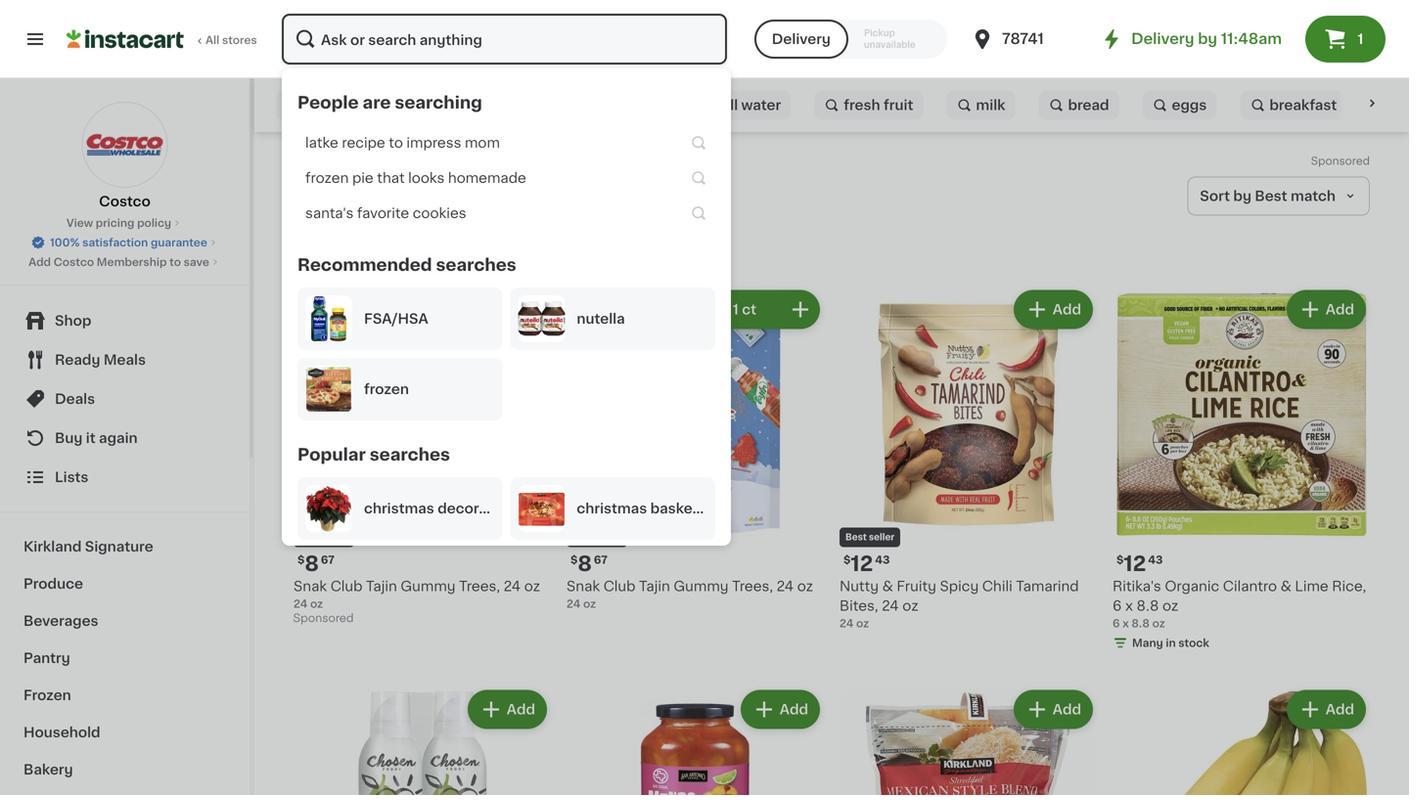Task type: vqa. For each thing, say whether or not it's contained in the screenshot.
the departments for Top departments
no



Task type: locate. For each thing, give the bounding box(es) containing it.
seller down christmas decorations icon
[[323, 534, 349, 542]]

$ 8 67 down christmas basket gifts link
[[571, 554, 608, 575]]

cilantro
[[1224, 580, 1278, 594]]

seller down christmas basket gifts link
[[596, 534, 622, 542]]

2 best seller from the left
[[573, 534, 622, 542]]

1 trees, from the left
[[459, 580, 500, 594]]

& left lime
[[1281, 580, 1292, 594]]

0 vertical spatial x
[[1126, 600, 1134, 613]]

0 horizontal spatial snak club tajin gummy trees, 24 oz 24 oz
[[294, 580, 540, 610]]

2 trees, from the left
[[732, 580, 773, 594]]

1 horizontal spatial snak club tajin gummy trees, 24 oz 24 oz
[[567, 580, 814, 610]]

tajin down christmas decorations link
[[366, 580, 397, 594]]

$ up ritika's
[[1117, 555, 1124, 566]]

many
[[1133, 638, 1164, 649]]

best
[[300, 534, 321, 542], [573, 534, 594, 542], [846, 534, 867, 542]]

1 horizontal spatial costco
[[99, 195, 151, 209]]

cookies
[[413, 207, 467, 220]]

8.8 up "many"
[[1132, 619, 1150, 629]]

2 12 from the left
[[1124, 554, 1147, 575]]

delivery inside button
[[772, 32, 831, 46]]

fsa/hsa image
[[305, 296, 352, 343]]

1 vertical spatial costco
[[54, 257, 94, 268]]

delivery left by
[[1132, 32, 1195, 46]]

0 horizontal spatial club
[[331, 580, 363, 594]]

frozen inside 'link'
[[305, 171, 349, 185]]

best down christmas decorations icon
[[300, 534, 321, 542]]

2 horizontal spatial seller
[[869, 534, 895, 542]]

product group
[[294, 286, 551, 630], [567, 286, 824, 612], [840, 286, 1097, 632], [1113, 286, 1371, 655], [294, 687, 551, 796], [567, 687, 824, 796], [840, 687, 1097, 796], [1113, 687, 1371, 796]]

None search field
[[280, 12, 729, 67]]

searches down santa's favorite cookies link
[[436, 257, 517, 274]]

0 horizontal spatial snak
[[294, 580, 327, 594]]

instacart logo image
[[67, 27, 184, 51]]

4 $ from the left
[[1117, 555, 1124, 566]]

$ up sponsored badge image
[[298, 555, 305, 566]]

christmas for christmas basket gifts
[[577, 502, 647, 516]]

search list box for people are searching
[[298, 125, 715, 239]]

pricing
[[96, 218, 135, 229]]

looks
[[408, 171, 445, 185]]

1 vertical spatial x
[[1123, 619, 1129, 629]]

2 horizontal spatial best seller
[[846, 534, 895, 542]]

43 up nutty
[[875, 555, 890, 566]]

recipe
[[342, 136, 385, 150]]

1
[[1358, 32, 1364, 46], [733, 303, 739, 317]]

best down christmas basket gifts link
[[573, 534, 594, 542]]

67 down christmas decorations icon
[[321, 555, 335, 566]]

1 horizontal spatial $ 8 67
[[571, 554, 608, 575]]

&
[[883, 580, 894, 594], [1281, 580, 1292, 594]]

by
[[1198, 32, 1218, 46]]

snak
[[294, 580, 327, 594], [567, 580, 600, 594]]

4 search list box from the top
[[298, 478, 734, 796]]

save
[[184, 257, 209, 268]]

1 horizontal spatial 8
[[578, 554, 592, 575]]

increment quantity of snak club tajin gummy trees, 24 oz image
[[789, 298, 813, 322]]

8.8 down ritika's
[[1137, 600, 1160, 613]]

frozen pie that looks homemade link
[[298, 161, 715, 196]]

8
[[305, 554, 319, 575], [578, 554, 592, 575]]

best seller down christmas decorations icon
[[300, 534, 349, 542]]

3 search list box from the top
[[298, 288, 715, 429]]

43 up ritika's
[[1149, 555, 1163, 566]]

it
[[86, 432, 96, 445]]

1 horizontal spatial best seller
[[573, 534, 622, 542]]

0 vertical spatial costco
[[99, 195, 151, 209]]

nutella image
[[518, 296, 565, 343]]

1 search list box from the top
[[298, 92, 734, 796]]

1 horizontal spatial 43
[[1149, 555, 1163, 566]]

snak club tajin gummy trees, 24 oz 24 oz down 'basket'
[[567, 580, 814, 610]]

condiments
[[305, 98, 390, 112]]

gummy down gifts
[[674, 580, 729, 594]]

2 43 from the left
[[1149, 555, 1163, 566]]

add button
[[1016, 292, 1092, 327], [1289, 292, 1365, 327], [470, 693, 545, 728], [743, 693, 818, 728], [1016, 693, 1092, 728], [1289, 693, 1365, 728]]

2 club from the left
[[604, 580, 636, 594]]

x
[[1126, 600, 1134, 613], [1123, 619, 1129, 629]]

0 horizontal spatial gummy
[[401, 580, 456, 594]]

1 for 1 ct
[[733, 303, 739, 317]]

$ 12 43 up ritika's
[[1117, 554, 1163, 575]]

eggs
[[1172, 98, 1207, 112]]

$ 12 43
[[844, 554, 890, 575], [1117, 554, 1163, 575]]

best seller up nutty
[[846, 534, 895, 542]]

12 up nutty
[[851, 554, 873, 575]]

$
[[298, 555, 305, 566], [571, 555, 578, 566], [844, 555, 851, 566], [1117, 555, 1124, 566]]

seller up nutty
[[869, 534, 895, 542]]

snak club tajin gummy trees, 24 oz 24 oz
[[294, 580, 540, 610], [567, 580, 814, 610]]

lime
[[1296, 580, 1329, 594]]

searches for popular searches
[[370, 447, 450, 464]]

trees, down decorations
[[459, 580, 500, 594]]

milk link
[[947, 86, 1016, 125]]

3 best seller from the left
[[846, 534, 895, 542]]

increment quantity of snak club tajin gummy trees, 24 oz image
[[516, 298, 539, 322]]

0 horizontal spatial to
[[170, 257, 181, 268]]

0 horizontal spatial delivery
[[772, 32, 831, 46]]

1 vertical spatial frozen
[[364, 383, 409, 396]]

snak club tajin gummy trees, 24 oz 24 oz down christmas decorations link
[[294, 580, 540, 610]]

$ 12 43 up nutty
[[844, 554, 890, 575]]

12 up ritika's
[[1124, 554, 1147, 575]]

many in stock
[[1133, 638, 1210, 649]]

0 horizontal spatial christmas
[[364, 502, 434, 516]]

add costco membership to save
[[28, 257, 209, 268]]

1 horizontal spatial club
[[604, 580, 636, 594]]

policy
[[137, 218, 171, 229]]

0 horizontal spatial $ 12 43
[[844, 554, 890, 575]]

frozen
[[305, 171, 349, 185], [364, 383, 409, 396]]

1 horizontal spatial frozen
[[364, 383, 409, 396]]

$ 8 67
[[298, 554, 335, 575], [571, 554, 608, 575]]

1 horizontal spatial seller
[[596, 534, 622, 542]]

costco
[[99, 195, 151, 209], [54, 257, 94, 268]]

1 & from the left
[[883, 580, 894, 594]]

search list box for recommended searches
[[298, 288, 715, 429]]

satisfaction
[[82, 237, 148, 248]]

household
[[23, 726, 100, 740]]

0 horizontal spatial 67
[[321, 555, 335, 566]]

snak down christmas basket gifts link
[[567, 580, 600, 594]]

1 horizontal spatial 67
[[594, 555, 608, 566]]

2 $ from the left
[[571, 555, 578, 566]]

popular
[[298, 447, 366, 464]]

to down guarantee on the top of the page
[[170, 257, 181, 268]]

0 horizontal spatial best
[[300, 534, 321, 542]]

1 christmas from the left
[[364, 502, 434, 516]]

search list box containing latke recipe to impress mom
[[298, 125, 715, 239]]

best seller down christmas basket gifts link
[[573, 534, 622, 542]]

12 for nutty & fruity spicy chili tamarind bites, 24 oz
[[851, 554, 873, 575]]

search list box for popular searches
[[298, 478, 734, 796]]

8 up sponsored badge image
[[305, 554, 319, 575]]

1 vertical spatial 6
[[1113, 619, 1120, 629]]

0 horizontal spatial $ 8 67
[[298, 554, 335, 575]]

search list box
[[298, 92, 734, 796], [298, 125, 715, 239], [298, 288, 715, 429], [298, 478, 734, 796]]

christmas down popular searches
[[364, 502, 434, 516]]

club up sponsored badge image
[[331, 580, 363, 594]]

basket
[[651, 502, 699, 516]]

0 horizontal spatial trees,
[[459, 580, 500, 594]]

2 snak club tajin gummy trees, 24 oz 24 oz from the left
[[567, 580, 814, 610]]

0 vertical spatial to
[[389, 136, 403, 150]]

fruity
[[897, 580, 937, 594]]

gummy down christmas decorations link
[[401, 580, 456, 594]]

2 $ 12 43 from the left
[[1117, 554, 1163, 575]]

add
[[28, 257, 51, 268], [1053, 303, 1082, 317], [1326, 303, 1355, 317], [507, 703, 535, 717], [780, 703, 809, 717], [1053, 703, 1082, 717], [1326, 703, 1355, 717]]

produce
[[23, 578, 83, 591]]

shop
[[55, 314, 91, 328]]

delivery up recommended searches element
[[772, 32, 831, 46]]

searches up christmas decorations link
[[370, 447, 450, 464]]

1 $ 12 43 from the left
[[844, 554, 890, 575]]

0 horizontal spatial 43
[[875, 555, 890, 566]]

search list box containing fsa/hsa
[[298, 288, 715, 429]]

view pricing policy link
[[66, 215, 183, 231]]

0 horizontal spatial 12
[[851, 554, 873, 575]]

1 best seller from the left
[[300, 534, 349, 542]]

& right nutty
[[883, 580, 894, 594]]

$ 12 43 for ritika's organic cilantro & lime rice, 6 x 8.8 oz
[[1117, 554, 1163, 575]]

1 horizontal spatial snak
[[567, 580, 600, 594]]

1 horizontal spatial gummy
[[674, 580, 729, 594]]

43 for ritika's organic cilantro & lime rice, 6 x 8.8 oz
[[1149, 555, 1163, 566]]

searches
[[436, 257, 517, 274], [370, 447, 450, 464]]

0 vertical spatial 8.8
[[1137, 600, 1160, 613]]

1 horizontal spatial delivery
[[1132, 32, 1195, 46]]

0 vertical spatial searches
[[436, 257, 517, 274]]

$ 12 43 for nutty & fruity spicy chili tamarind bites, 24 oz
[[844, 554, 890, 575]]

frozen inside the recommended searches group
[[364, 383, 409, 396]]

0 horizontal spatial costco
[[54, 257, 94, 268]]

christmas
[[364, 502, 434, 516], [577, 502, 647, 516]]

best up nutty
[[846, 534, 867, 542]]

christmas decorations image
[[305, 486, 352, 533]]

1 horizontal spatial tajin
[[639, 580, 670, 594]]

2 gummy from the left
[[674, 580, 729, 594]]

1 67 from the left
[[321, 555, 335, 566]]

view
[[66, 218, 93, 229]]

1 horizontal spatial best
[[573, 534, 594, 542]]

1 horizontal spatial to
[[389, 136, 403, 150]]

78741 button
[[971, 12, 1089, 67]]

67 down christmas basket gifts link
[[594, 555, 608, 566]]

snak up sponsored badge image
[[294, 580, 327, 594]]

1 horizontal spatial &
[[1281, 580, 1292, 594]]

12
[[851, 554, 873, 575], [1124, 554, 1147, 575]]

search list box containing people are searching
[[298, 92, 734, 796]]

best seller
[[300, 534, 349, 542], [573, 534, 622, 542], [846, 534, 895, 542]]

1 horizontal spatial 12
[[1124, 554, 1147, 575]]

santa's favorite cookies
[[305, 207, 467, 220]]

1 12 from the left
[[851, 554, 873, 575]]

1 horizontal spatial trees,
[[732, 580, 773, 594]]

1 vertical spatial to
[[170, 257, 181, 268]]

snacks link
[[417, 86, 506, 125]]

& inside ritika's organic cilantro & lime rice, 6 x 8.8 oz 6 x 8.8 oz
[[1281, 580, 1292, 594]]

breakfast link
[[1241, 86, 1347, 125]]

0 vertical spatial 1
[[1358, 32, 1364, 46]]

67
[[321, 555, 335, 566], [594, 555, 608, 566]]

0 horizontal spatial 1
[[733, 303, 739, 317]]

1 best from the left
[[300, 534, 321, 542]]

0 horizontal spatial seller
[[323, 534, 349, 542]]

1 inside button
[[1358, 32, 1364, 46]]

delivery by 11:48am link
[[1100, 27, 1282, 51]]

frozen link
[[12, 677, 238, 715]]

oz
[[525, 580, 540, 594], [798, 580, 814, 594], [310, 599, 323, 610], [584, 599, 596, 610], [903, 600, 919, 613], [1163, 600, 1179, 613], [857, 619, 869, 629], [1153, 619, 1166, 629]]

1 vertical spatial 1
[[733, 303, 739, 317]]

condiments link
[[276, 86, 400, 125]]

0 horizontal spatial &
[[883, 580, 894, 594]]

trees, down gifts
[[732, 580, 773, 594]]

people
[[298, 94, 359, 111]]

organic
[[1165, 580, 1220, 594]]

frozen right frozen icon
[[364, 383, 409, 396]]

produce link
[[12, 566, 238, 603]]

0 horizontal spatial 8
[[305, 554, 319, 575]]

club down christmas basket gifts link
[[604, 580, 636, 594]]

search list box containing christmas decorations
[[298, 478, 734, 796]]

frozen for frozen
[[364, 383, 409, 396]]

2 horizontal spatial best
[[846, 534, 867, 542]]

1 horizontal spatial 1
[[1358, 32, 1364, 46]]

0 horizontal spatial best seller
[[300, 534, 349, 542]]

pantry
[[23, 652, 70, 666]]

frozen up santa's
[[305, 171, 349, 185]]

24
[[504, 580, 521, 594], [777, 580, 794, 594], [294, 599, 308, 610], [567, 599, 581, 610], [882, 600, 899, 613], [840, 619, 854, 629]]

favorite
[[357, 207, 409, 220]]

& inside nutty & fruity spicy chili tamarind bites, 24 oz 24 oz
[[883, 580, 894, 594]]

to right recipe
[[389, 136, 403, 150]]

nutella
[[577, 312, 625, 326]]

searches for recommended searches
[[436, 257, 517, 274]]

2 christmas from the left
[[577, 502, 647, 516]]

1 horizontal spatial $ 12 43
[[1117, 554, 1163, 575]]

kirkland signature link
[[12, 529, 238, 566]]

costco up view pricing policy link
[[99, 195, 151, 209]]

costco down the 100% on the left of the page
[[54, 257, 94, 268]]

tajin
[[366, 580, 397, 594], [639, 580, 670, 594]]

8 down christmas basket gifts link
[[578, 554, 592, 575]]

tamarind
[[1016, 580, 1079, 594]]

$ 8 67 up sponsored badge image
[[298, 554, 335, 575]]

1 $ from the left
[[298, 555, 305, 566]]

0 vertical spatial frozen
[[305, 171, 349, 185]]

tajin down christmas basket gifts
[[639, 580, 670, 594]]

delivery button
[[755, 20, 849, 59]]

1 $ 8 67 from the left
[[298, 554, 335, 575]]

1 vertical spatial searches
[[370, 447, 450, 464]]

1 43 from the left
[[875, 555, 890, 566]]

all stores
[[206, 35, 257, 46]]

gifts
[[702, 502, 734, 516]]

2 search list box from the top
[[298, 125, 715, 239]]

0 horizontal spatial tajin
[[366, 580, 397, 594]]

$ up nutty
[[844, 555, 851, 566]]

0 horizontal spatial frozen
[[305, 171, 349, 185]]

latke recipe to impress mom link
[[298, 125, 715, 161]]

remove snak club tajin gummy trees, 24 oz image
[[404, 298, 428, 322]]

1 horizontal spatial christmas
[[577, 502, 647, 516]]

popular searches group
[[298, 444, 734, 796]]

2 snak from the left
[[567, 580, 600, 594]]

2 & from the left
[[1281, 580, 1292, 594]]

1 vertical spatial 8.8
[[1132, 619, 1150, 629]]

2 67 from the left
[[594, 555, 608, 566]]

latke
[[305, 136, 339, 150]]

bakery
[[23, 764, 73, 777]]

bakery link
[[12, 752, 238, 789]]

christmas left 'basket'
[[577, 502, 647, 516]]

$ down christmas basket gifts link
[[571, 555, 578, 566]]

signature
[[85, 540, 153, 554]]

fresh
[[844, 98, 881, 112]]

3 best from the left
[[846, 534, 867, 542]]

0 vertical spatial 6
[[1113, 600, 1122, 613]]

delivery
[[1132, 32, 1195, 46], [772, 32, 831, 46]]

delivery for delivery
[[772, 32, 831, 46]]



Task type: describe. For each thing, give the bounding box(es) containing it.
bread link
[[1039, 86, 1119, 125]]

still water link
[[684, 86, 791, 125]]

are
[[363, 94, 391, 111]]

mom
[[465, 136, 500, 150]]

1 8 from the left
[[305, 554, 319, 575]]

snacks
[[447, 98, 496, 112]]

christmas decorations
[[364, 502, 523, 516]]

buy it again
[[55, 432, 138, 445]]

1 seller from the left
[[323, 534, 349, 542]]

delivery for delivery by 11:48am
[[1132, 32, 1195, 46]]

1 gummy from the left
[[401, 580, 456, 594]]

santa's favorite cookies link
[[298, 196, 715, 231]]

buy
[[55, 432, 83, 445]]

2 8 from the left
[[578, 554, 592, 575]]

frozen pie that looks homemade
[[305, 171, 527, 185]]

1 ct
[[733, 303, 757, 317]]

add inside add costco membership to save link
[[28, 257, 51, 268]]

decorations
[[438, 502, 523, 516]]

bread
[[1069, 98, 1110, 112]]

pantry link
[[12, 640, 238, 677]]

ritika's organic cilantro & lime rice, 6 x 8.8 oz 6 x 8.8 oz
[[1113, 580, 1367, 629]]

christmas basket gifts
[[577, 502, 734, 516]]

people are searching
[[298, 94, 482, 111]]

costco logo image
[[82, 102, 168, 188]]

chili
[[983, 580, 1013, 594]]

11:48am
[[1221, 32, 1282, 46]]

costco inside add costco membership to save link
[[54, 257, 94, 268]]

all stores link
[[67, 12, 258, 67]]

1 button
[[1306, 16, 1386, 63]]

service type group
[[755, 20, 948, 59]]

in
[[1166, 638, 1176, 649]]

to inside people are searching group
[[389, 136, 403, 150]]

christmas decorations link
[[305, 486, 523, 533]]

fruit
[[884, 98, 914, 112]]

2 best from the left
[[573, 534, 594, 542]]

delivery by 11:48am
[[1132, 32, 1282, 46]]

household link
[[12, 715, 238, 752]]

stock
[[1179, 638, 1210, 649]]

100% satisfaction guarantee button
[[30, 231, 219, 251]]

1 snak from the left
[[294, 580, 327, 594]]

2 6 from the top
[[1113, 619, 1120, 629]]

3 seller from the left
[[869, 534, 895, 542]]

still water
[[713, 98, 781, 112]]

2 tajin from the left
[[639, 580, 670, 594]]

christmas for christmas decorations
[[364, 502, 434, 516]]

again
[[99, 432, 138, 445]]

78741
[[1002, 32, 1044, 46]]

guarantee
[[151, 237, 207, 248]]

3 $ from the left
[[844, 555, 851, 566]]

christmas basket gifts image
[[518, 486, 565, 533]]

nutty & fruity spicy chili tamarind bites, 24 oz 24 oz
[[840, 580, 1079, 629]]

spicy
[[940, 580, 979, 594]]

1 tajin from the left
[[366, 580, 397, 594]]

homemade
[[448, 171, 527, 185]]

milk
[[976, 98, 1006, 112]]

sponsored badge image
[[294, 614, 353, 625]]

ritika's
[[1113, 580, 1162, 594]]

deals link
[[12, 380, 238, 419]]

that
[[377, 171, 405, 185]]

1 snak club tajin gummy trees, 24 oz 24 oz from the left
[[294, 580, 540, 610]]

100% satisfaction guarantee
[[50, 237, 207, 248]]

people are searching group
[[298, 92, 715, 239]]

christmas basket gifts link
[[518, 486, 734, 533]]

all
[[206, 35, 220, 46]]

costco inside the costco link
[[99, 195, 151, 209]]

searching
[[395, 94, 482, 111]]

1 club from the left
[[331, 580, 363, 594]]

nsored
[[1333, 156, 1371, 166]]

water
[[742, 98, 781, 112]]

rice,
[[1333, 580, 1367, 594]]

43 for nutty & fruity spicy chili tamarind bites, 24 oz
[[875, 555, 890, 566]]

costco link
[[82, 102, 168, 211]]

view pricing policy
[[66, 218, 171, 229]]

recommended searches group
[[298, 255, 715, 429]]

eggs link
[[1143, 86, 1217, 125]]

lists link
[[12, 458, 238, 497]]

membership
[[97, 257, 167, 268]]

frozen image
[[305, 366, 352, 413]]

santa's
[[305, 207, 354, 220]]

popular searches
[[298, 447, 450, 464]]

pie
[[352, 171, 374, 185]]

kirkland signature
[[23, 540, 153, 554]]

recommended searches
[[298, 257, 517, 274]]

buy it again link
[[12, 419, 238, 458]]

recommended
[[298, 257, 432, 274]]

still
[[713, 98, 738, 112]]

recommended searches element
[[270, 78, 1410, 132]]

2 $ 8 67 from the left
[[571, 554, 608, 575]]

1 for 1
[[1358, 32, 1364, 46]]

frozen for frozen pie that looks homemade
[[305, 171, 349, 185]]

12 for ritika's organic cilantro & lime rice, 6 x 8.8 oz
[[1124, 554, 1147, 575]]

Search field
[[282, 14, 727, 65]]

nutty
[[840, 580, 879, 594]]

breakfast
[[1270, 98, 1337, 112]]

frozen link
[[305, 366, 495, 413]]

2 seller from the left
[[596, 534, 622, 542]]

kirkland
[[23, 540, 82, 554]]

deals
[[55, 393, 95, 406]]

stores
[[222, 35, 257, 46]]

fresh fruit
[[844, 98, 914, 112]]

1 6 from the top
[[1113, 600, 1122, 613]]

lists
[[55, 471, 89, 485]]



